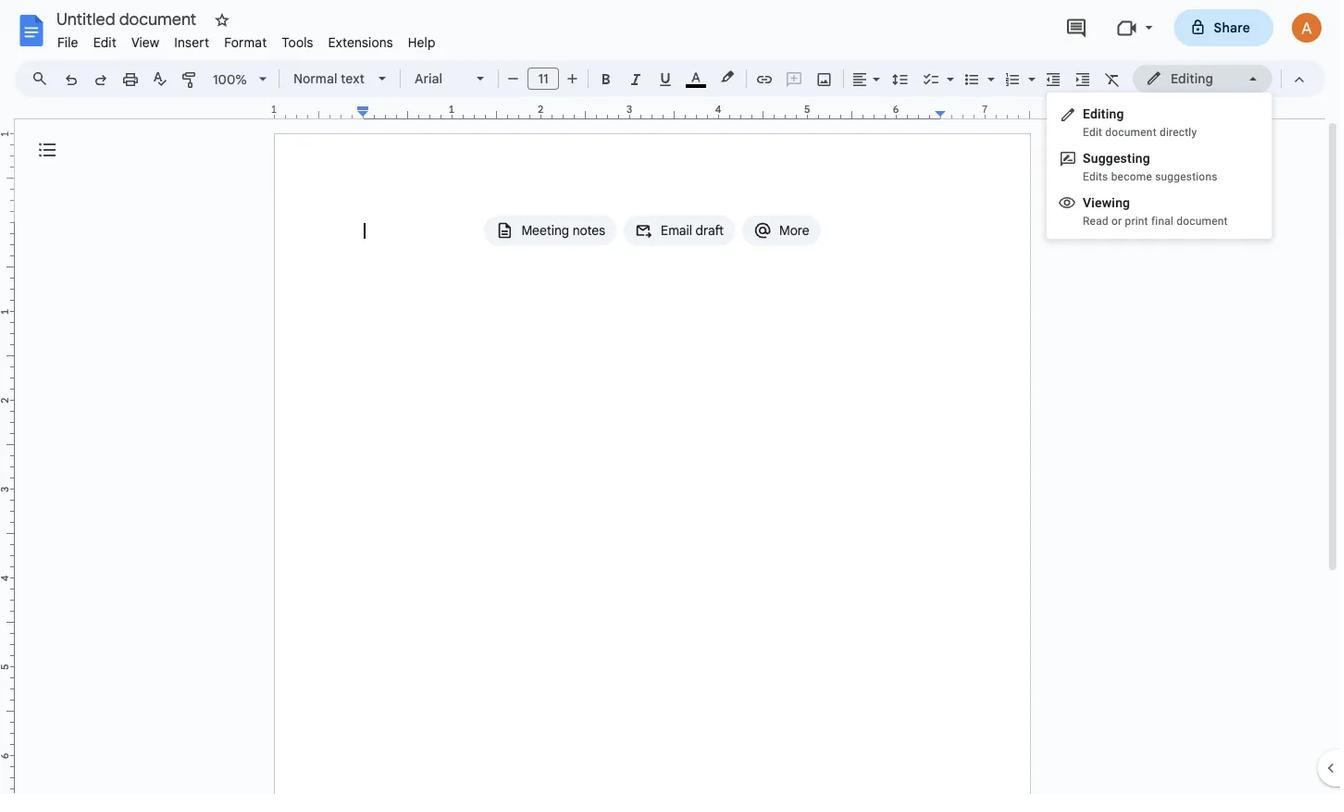 Task type: describe. For each thing, give the bounding box(es) containing it.
Rename text field
[[50, 7, 207, 30]]

document inside e diting edit document directly
[[1105, 126, 1157, 139]]

insert
[[174, 34, 209, 50]]

s
[[1083, 150, 1091, 166]]

view
[[131, 34, 159, 50]]

menu bar inside the menu bar banner
[[50, 24, 443, 55]]

insert menu item
[[167, 31, 217, 53]]

mode and view toolbar
[[1132, 60, 1314, 97]]

Menus field
[[23, 66, 64, 92]]

normal text
[[293, 70, 365, 87]]

help
[[408, 34, 436, 50]]

text color image
[[686, 66, 706, 88]]

bulleted list menu image
[[983, 67, 995, 73]]

edit inside e diting edit document directly
[[1083, 126, 1102, 139]]

format
[[224, 34, 267, 50]]

share
[[1214, 19, 1250, 36]]

arial
[[415, 70, 443, 87]]

read
[[1083, 215, 1109, 228]]

iewing
[[1091, 195, 1130, 210]]

application containing share
[[0, 0, 1340, 794]]

s uggesting edits become suggestions
[[1083, 150, 1218, 183]]

document inside 'v iewing read or print final document'
[[1176, 215, 1228, 228]]

become
[[1111, 170, 1152, 183]]

view menu item
[[124, 31, 167, 53]]

file
[[57, 34, 78, 50]]

edit inside menu item
[[93, 34, 117, 50]]

Star checkbox
[[209, 7, 235, 33]]

file menu item
[[50, 31, 86, 53]]

tools menu item
[[274, 31, 321, 53]]

edits
[[1083, 170, 1108, 183]]

diting
[[1090, 106, 1124, 121]]

Zoom text field
[[208, 67, 253, 93]]



Task type: vqa. For each thing, say whether or not it's contained in the screenshot.
Slideshow button at the right top of page
no



Task type: locate. For each thing, give the bounding box(es) containing it.
1
[[271, 103, 277, 116]]

Zoom field
[[205, 66, 275, 94]]

insert image image
[[814, 66, 835, 92]]

edit down rename text box on the top left of page
[[93, 34, 117, 50]]

suggestions
[[1155, 170, 1218, 183]]

Font size text field
[[528, 68, 558, 90]]

final
[[1151, 215, 1174, 228]]

top margin image
[[0, 134, 14, 228]]

format menu item
[[217, 31, 274, 53]]

directly
[[1160, 126, 1197, 139]]

document
[[1105, 126, 1157, 139], [1176, 215, 1228, 228]]

left margin image
[[275, 105, 368, 118]]

line & paragraph spacing image
[[890, 66, 911, 92]]

share button
[[1174, 9, 1273, 46]]

or
[[1111, 215, 1122, 228]]

main toolbar
[[55, 0, 1127, 483]]

1 horizontal spatial document
[[1176, 215, 1228, 228]]

document right final
[[1176, 215, 1228, 228]]

menu containing e
[[1047, 93, 1272, 239]]

document up uggesting
[[1105, 126, 1157, 139]]

e
[[1083, 106, 1090, 121]]

edit menu item
[[86, 31, 124, 53]]

menu bar
[[50, 24, 443, 55]]

print
[[1125, 215, 1148, 228]]

edit down e at the top
[[1083, 126, 1102, 139]]

menu bar containing file
[[50, 24, 443, 55]]

tools
[[282, 34, 313, 50]]

0 horizontal spatial document
[[1105, 126, 1157, 139]]

right margin image
[[936, 105, 1029, 118]]

0 horizontal spatial edit
[[93, 34, 117, 50]]

editing button
[[1133, 65, 1273, 93]]

extensions
[[328, 34, 393, 50]]

menu
[[1047, 93, 1272, 239]]

e diting edit document directly
[[1083, 106, 1197, 139]]

text
[[341, 70, 365, 87]]

highlight color image
[[717, 66, 738, 88]]

0 vertical spatial document
[[1105, 126, 1157, 139]]

application
[[0, 0, 1340, 794]]

normal
[[293, 70, 337, 87]]

Font size field
[[528, 68, 566, 91]]

menu inside application
[[1047, 93, 1272, 239]]

styles list. normal text selected. option
[[293, 66, 367, 92]]

v iewing read or print final document
[[1083, 195, 1228, 228]]

v
[[1083, 195, 1091, 210]]

1 vertical spatial document
[[1176, 215, 1228, 228]]

menu bar banner
[[0, 0, 1340, 794]]

1 horizontal spatial edit
[[1083, 126, 1102, 139]]

help menu item
[[400, 31, 443, 53]]

0 vertical spatial edit
[[93, 34, 117, 50]]

editing
[[1171, 70, 1213, 87]]

1 vertical spatial edit
[[1083, 126, 1102, 139]]

arial option
[[415, 66, 466, 92]]

edit
[[93, 34, 117, 50], [1083, 126, 1102, 139]]

uggesting
[[1091, 150, 1150, 166]]

checklist menu image
[[942, 67, 954, 73]]

extensions menu item
[[321, 31, 400, 53]]



